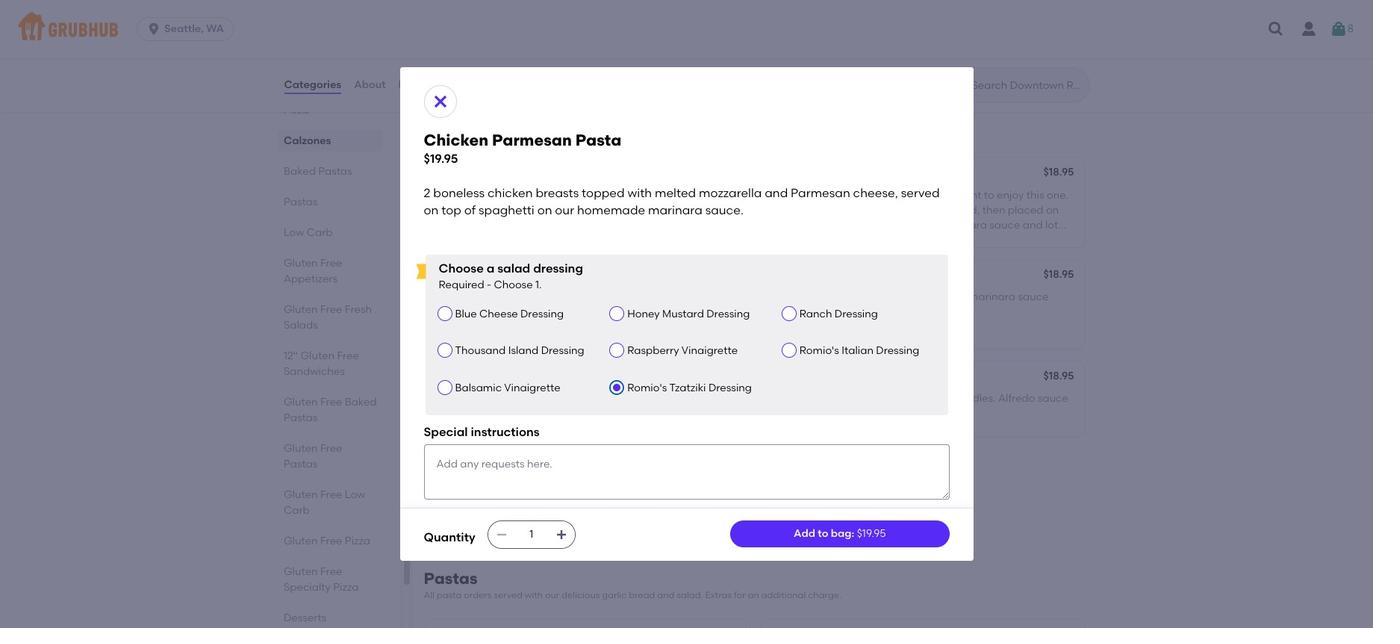 Task type: vqa. For each thing, say whether or not it's contained in the screenshot.
Pastas All Pasta Orders Served With Our Delicious Garlic Bread And Salad. Extras For An Additional Charge.
yes



Task type: locate. For each thing, give the bounding box(es) containing it.
3 kinds-beef, cheese in romio's special marinara sauce with mozzarella cheese.
[[770, 290, 1049, 318]]

main navigation navigation
[[0, 0, 1373, 58]]

1 horizontal spatial an
[[748, 590, 759, 600]]

mozzarella up honey mustard dressing
[[675, 290, 730, 303]]

0 vertical spatial low
[[283, 226, 304, 239]]

or right beef
[[639, 392, 650, 405]]

baked inside baked spaghetti noodles in romio's special marinara sauce, smothered with mozzarella, parmesan, swiss, and feta or cheddar cheese.
[[436, 189, 468, 201]]

pastas inside gluten free baked pastas
[[283, 412, 317, 424]]

salads
[[283, 319, 318, 332]]

2 vertical spatial sauce,
[[486, 495, 519, 508]]

served down the dressing
[[554, 306, 588, 318]]

0 vertical spatial sauce,
[[436, 204, 469, 217]]

0 vertical spatial all
[[424, 128, 435, 138]]

1 vertical spatial garlic
[[855, 407, 884, 420]]

vinaigrette
[[682, 345, 738, 357], [504, 381, 561, 394]]

marinara inside in romio's special marinara sauce, beef or vegetarian style, topped with mozzarella and parmesan cheese.
[[528, 392, 576, 405]]

garlic
[[602, 128, 627, 138], [855, 407, 884, 420], [602, 590, 627, 600]]

with up meatballs.
[[879, 392, 901, 405]]

3 $18.95 from the top
[[1044, 369, 1074, 382]]

2 horizontal spatial in
[[876, 290, 885, 303]]

cheese,
[[853, 186, 898, 200], [513, 306, 552, 318]]

1 vertical spatial melted
[[783, 234, 819, 247]]

sauce, inside in romio's special marinara sauce, beef or vegetarian style, topped with mozzarella and parmesan cheese.
[[578, 392, 611, 405]]

sauce inside "the boat of cheese" with fettuccini noodles, alfredo sauce and homemade garlic meatballs.
[[1038, 392, 1069, 405]]

special inside the '3 kinds-beef, cheese in romio's special marinara sauce with mozzarella cheese.'
[[930, 290, 966, 303]]

dressing for thousand island dressing
[[541, 345, 585, 357]]

dont
[[791, 189, 815, 201]]

seattle,
[[164, 22, 204, 35]]

topped up special instructions
[[464, 407, 501, 420]]

with down noodles
[[529, 204, 550, 217]]

vinaigrette down island
[[504, 381, 561, 394]]

served up noodles
[[494, 128, 523, 138]]

0 horizontal spatial vinaigrette
[[504, 381, 561, 394]]

low inside the 'gluten free low carb'
[[345, 488, 365, 501]]

in
[[436, 392, 445, 405]]

and inside cheese or spinach tortellini baked in romio's special marinara sauce, smothered with mozzarella and parmesan cheese.
[[660, 495, 680, 508]]

gluten for gluten free fresh salads
[[283, 303, 317, 316]]

sauce, down spinach
[[486, 495, 519, 508]]

free for fresh
[[320, 303, 342, 316]]

chicken for chicken parmesan pasta $19.95
[[424, 131, 488, 149]]

baked spaghetti noodles in romio's special marinara sauce, smothered with mozzarella, parmesan, swiss, and feta or cheddar cheese. button
[[427, 158, 749, 247]]

all down reviews button
[[424, 128, 435, 138]]

seattle, wa
[[164, 22, 224, 35]]

or down 'baked cheese tortellini'
[[477, 480, 487, 493]]

$19.95 up feta
[[424, 151, 458, 166]]

2 vertical spatial or
[[477, 480, 487, 493]]

2 vertical spatial garlic
[[602, 590, 627, 600]]

our inside baked pastas all pasta orders served with our delicious garlic bread and salad.
[[545, 128, 559, 138]]

1 vertical spatial $19.95
[[857, 527, 886, 540]]

1 vertical spatial additional
[[762, 590, 806, 600]]

baked down reviews
[[424, 107, 474, 125]]

0 horizontal spatial in
[[564, 189, 573, 201]]

romio's inside baked spaghetti noodles in romio's special marinara sauce, smothered with mozzarella, parmesan, swiss, and feta or cheddar cheese.
[[575, 189, 615, 201]]

fried,
[[954, 204, 980, 217]]

gluten inside "gluten free appetizers"
[[283, 257, 317, 270]]

baked inside gluten free baked pastas
[[345, 396, 377, 409]]

dressing right tzatziki
[[709, 381, 752, 394]]

free down sandwiches on the left
[[320, 396, 342, 409]]

free inside 12" gluten free sandwiches
[[337, 350, 359, 362]]

2 bread from the top
[[629, 590, 655, 600]]

to right add
[[818, 527, 829, 540]]

chicken inside the chicken parmesan pasta $19.95
[[424, 131, 488, 149]]

on up lots
[[1046, 204, 1059, 217]]

svg image inside seattle, wa button
[[146, 22, 161, 37]]

free for specialty
[[320, 565, 342, 578]]

2 horizontal spatial sauce,
[[578, 392, 611, 405]]

categories
[[284, 78, 341, 91]]

bread inside baked pastas all pasta orders served with our delicious garlic bread and salad.
[[629, 128, 655, 138]]

sauce.
[[705, 203, 744, 217], [547, 321, 581, 333]]

marinara
[[656, 189, 703, 201], [648, 203, 703, 217], [940, 219, 987, 232], [968, 290, 1016, 303], [498, 321, 545, 333], [528, 392, 576, 405], [436, 495, 483, 508]]

melted up swiss,
[[655, 186, 696, 200]]

romio's inside in romio's special marinara sauce, beef or vegetarian style, topped with mozzarella and parmesan cheese.
[[447, 392, 487, 405]]

carb
[[306, 226, 332, 239], [283, 504, 309, 517]]

in right baked
[[611, 480, 619, 493]]

choose a salad dressing required - choose 1.
[[439, 262, 583, 291]]

sauce
[[990, 219, 1020, 232], [1018, 290, 1049, 303], [1038, 392, 1069, 405]]

1 vertical spatial pasta
[[535, 269, 565, 282]]

cheese. down cheese
[[851, 306, 890, 318]]

0 vertical spatial chicken
[[424, 131, 488, 149]]

honey mustard dressing
[[627, 308, 750, 321]]

cheddar
[[472, 219, 515, 232]]

pastas
[[478, 107, 532, 125], [318, 165, 352, 178], [283, 196, 317, 208], [283, 412, 317, 424], [283, 458, 317, 471], [424, 569, 478, 587]]

cheese, up sliced,
[[853, 186, 898, 200]]

an
[[704, 32, 717, 44], [748, 590, 759, 600]]

gluten free specialty pizza
[[283, 565, 358, 594]]

1 bread from the top
[[629, 128, 655, 138]]

an inside "choose any 3 pizza toppings. additional toppings for an additional charge."
[[704, 32, 717, 44]]

0 vertical spatial carb
[[306, 226, 332, 239]]

1 vertical spatial boneless
[[444, 290, 489, 303]]

free inside "gluten free appetizers"
[[320, 257, 342, 270]]

free down the 'gluten free low carb'
[[320, 535, 342, 547]]

0 vertical spatial 2
[[424, 186, 431, 200]]

with down 'input item quantity' number field at the bottom of page
[[525, 590, 543, 600]]

free for baked
[[320, 396, 342, 409]]

0 horizontal spatial 3
[[498, 32, 505, 44]]

"the
[[770, 392, 794, 405]]

breasts up mozzarella,
[[536, 186, 579, 200]]

12"
[[283, 350, 298, 362]]

with inside you dont have to know if you like eggplant to enjoy this one. the eggplant is sliced, breaded and fried, then placed on top of spaghetti and topped with marinara sauce and lots of melted mozzarella.
[[916, 219, 937, 232]]

0 horizontal spatial top
[[442, 203, 461, 217]]

our
[[545, 128, 559, 138], [555, 203, 574, 217], [705, 306, 721, 318], [545, 590, 559, 600]]

cheese. down vegetarian
[[662, 407, 701, 420]]

romio's right cheese
[[888, 290, 927, 303]]

sauce down "then"
[[990, 219, 1020, 232]]

gluten down gluten free baked pastas
[[283, 442, 317, 455]]

garlic inside baked pastas all pasta orders served with our delicious garlic bread and salad.
[[602, 128, 627, 138]]

vinaigrette for balsamic vinaigrette
[[504, 381, 561, 394]]

2 $18.95 from the top
[[1044, 268, 1074, 280]]

0 vertical spatial cheese
[[480, 308, 518, 321]]

cheese. inside the '3 kinds-beef, cheese in romio's special marinara sauce with mozzarella cheese.'
[[851, 306, 890, 318]]

0 vertical spatial or
[[459, 219, 469, 232]]

pizza down "categories"
[[283, 104, 309, 117]]

1 vertical spatial 2
[[436, 290, 442, 303]]

svg image left 'input item quantity' number field at the bottom of page
[[496, 529, 508, 541]]

0 vertical spatial boneless
[[433, 186, 485, 200]]

sauce inside the '3 kinds-beef, cheese in romio's special marinara sauce with mozzarella cheese.'
[[1018, 290, 1049, 303]]

free for appetizers
[[320, 257, 342, 270]]

pastas up the chicken parmesan pasta $19.95
[[478, 107, 532, 125]]

salad.
[[677, 128, 703, 138], [677, 590, 703, 600]]

free inside the 'gluten free low carb'
[[320, 488, 342, 501]]

0 horizontal spatial or
[[459, 219, 469, 232]]

gluten up appetizers
[[283, 257, 317, 270]]

delicious inside pastas all pasta orders served with our delicious garlic bread and salad. extras for an additional charge.
[[562, 590, 600, 600]]

baked up feta
[[436, 189, 468, 201]]

garlic inside pastas all pasta orders served with our delicious garlic bread and salad. extras for an additional charge.
[[602, 590, 627, 600]]

with inside "the boat of cheese" with fettuccini noodles, alfredo sauce and homemade garlic meatballs.
[[879, 392, 901, 405]]

pastas inside pastas all pasta orders served with our delicious garlic bread and salad. extras for an additional charge.
[[424, 569, 478, 587]]

enjoy
[[997, 189, 1024, 201]]

and inside pastas all pasta orders served with our delicious garlic bread and salad. extras for an additional charge.
[[657, 590, 675, 600]]

0 horizontal spatial charge.
[[490, 47, 529, 60]]

low carb
[[283, 226, 332, 239]]

2 horizontal spatial homemade
[[793, 407, 852, 420]]

free down gluten free baked pastas
[[320, 442, 342, 455]]

sauce, up feta
[[436, 204, 469, 217]]

pasta
[[437, 128, 462, 138], [437, 590, 462, 600]]

cheese
[[837, 290, 874, 303]]

carb up "gluten free appetizers"
[[306, 226, 332, 239]]

blue
[[455, 308, 477, 321]]

specialty
[[283, 581, 330, 594]]

cheese for dressing
[[480, 308, 518, 321]]

0 horizontal spatial eggplant
[[792, 204, 838, 217]]

0 horizontal spatial for
[[688, 32, 701, 44]]

svg image inside 8 button
[[1330, 20, 1348, 38]]

12" gluten free sandwiches
[[283, 350, 359, 378]]

in inside baked spaghetti noodles in romio's special marinara sauce, smothered with mozzarella, parmesan, swiss, and feta or cheddar cheese.
[[564, 189, 573, 201]]

1 horizontal spatial sauce,
[[486, 495, 519, 508]]

all
[[424, 128, 435, 138], [424, 590, 435, 600]]

1 orders from the top
[[464, 128, 492, 138]]

to up 'is'
[[845, 189, 855, 201]]

1 vertical spatial or
[[639, 392, 650, 405]]

gluten for gluten free pastas
[[283, 442, 317, 455]]

romio's inside cheese or spinach tortellini baked in romio's special marinara sauce, smothered with mozzarella and parmesan cheese.
[[622, 480, 662, 493]]

with inside the '3 kinds-beef, cheese in romio's special marinara sauce with mozzarella cheese.'
[[770, 306, 792, 318]]

0 vertical spatial an
[[704, 32, 717, 44]]

boneless up feta
[[433, 186, 485, 200]]

1 vertical spatial 3
[[770, 290, 776, 303]]

salad. inside baked pastas all pasta orders served with our delicious garlic bread and salad.
[[677, 128, 703, 138]]

smothered down tortellini
[[521, 495, 576, 508]]

for
[[688, 32, 701, 44], [734, 590, 746, 600]]

free for pizza
[[320, 535, 342, 547]]

0 vertical spatial delicious
[[562, 128, 600, 138]]

2 salad. from the top
[[677, 590, 703, 600]]

spaghetti
[[470, 189, 519, 201], [479, 203, 535, 217], [803, 219, 851, 232], [638, 306, 687, 318]]

for right toppings
[[688, 32, 701, 44]]

0 vertical spatial $18.95
[[1044, 166, 1074, 179]]

2 orders from the top
[[464, 590, 492, 600]]

mozzarella down baked
[[603, 495, 657, 508]]

1 $18.95 from the top
[[1044, 166, 1074, 179]]

1 horizontal spatial additional
[[762, 590, 806, 600]]

spaghetti inside baked spaghetti noodles in romio's special marinara sauce, smothered with mozzarella, parmesan, swiss, and feta or cheddar cheese.
[[470, 189, 519, 201]]

0 vertical spatial cheese,
[[853, 186, 898, 200]]

smothered
[[472, 204, 527, 217], [521, 495, 576, 508]]

in romio's special marinara sauce, beef or vegetarian style, topped with mozzarella and parmesan cheese.
[[436, 392, 707, 420]]

our inside pastas all pasta orders served with our delicious garlic bread and salad. extras for an additional charge.
[[545, 590, 559, 600]]

an inside pastas all pasta orders served with our delicious garlic bread and salad. extras for an additional charge.
[[748, 590, 759, 600]]

gluten up specialty
[[283, 565, 317, 578]]

0 horizontal spatial an
[[704, 32, 717, 44]]

0 vertical spatial orders
[[464, 128, 492, 138]]

free inside gluten free specialty pizza
[[320, 565, 342, 578]]

1 vertical spatial sauce
[[1018, 290, 1049, 303]]

$19.95 inside the chicken parmesan pasta $19.95
[[424, 151, 458, 166]]

for right the extras at the bottom
[[734, 590, 746, 600]]

2 vertical spatial choose
[[494, 278, 533, 291]]

0 horizontal spatial sauce,
[[436, 204, 469, 217]]

Search Downtown Romio's Pizza and Pasta search field
[[971, 78, 1085, 93]]

charge.
[[490, 47, 529, 60], [808, 590, 842, 600]]

sauce for marinara
[[1018, 290, 1049, 303]]

1 pasta from the top
[[437, 128, 462, 138]]

kinds-
[[779, 290, 810, 303]]

2 vertical spatial $18.95
[[1044, 369, 1074, 382]]

1 horizontal spatial pasta
[[576, 131, 622, 149]]

1 horizontal spatial $19.95
[[857, 527, 886, 540]]

baked spaghetti noodles in romio's special marinara sauce, smothered with mozzarella, parmesan, swiss, and feta or cheddar cheese.
[[436, 189, 722, 232]]

sauce, left beef
[[578, 392, 611, 405]]

with up honey
[[613, 290, 634, 303]]

gluten for gluten free baked pastas
[[283, 396, 317, 409]]

1 vertical spatial all
[[424, 590, 435, 600]]

you dont have to know if you like eggplant to enjoy this one. the eggplant is sliced, breaded and fried, then placed on top of spaghetti and topped with marinara sauce and lots of melted mozzarella.
[[770, 189, 1069, 247]]

0 vertical spatial homemade
[[577, 203, 645, 217]]

1 vertical spatial bread
[[629, 590, 655, 600]]

0 vertical spatial sauce
[[990, 219, 1020, 232]]

with up noodles
[[525, 128, 543, 138]]

sauce. up thousand island dressing
[[547, 321, 581, 333]]

cheese. inside baked spaghetti noodles in romio's special marinara sauce, smothered with mozzarella, parmesan, swiss, and feta or cheddar cheese.
[[517, 219, 556, 232]]

carb up gluten free pizza on the bottom of the page
[[283, 504, 309, 517]]

0 vertical spatial pasta
[[437, 128, 462, 138]]

0 horizontal spatial homemade
[[436, 321, 495, 333]]

1 vertical spatial for
[[734, 590, 746, 600]]

pastas down quantity
[[424, 569, 478, 587]]

delicious inside baked pastas all pasta orders served with our delicious garlic bread and salad.
[[562, 128, 600, 138]]

pasta up the baked spaghetti noodles in romio's special marinara sauce, smothered with mozzarella, parmesan, swiss, and feta or cheddar cheese. button
[[576, 131, 622, 149]]

choose inside "choose any 3 pizza toppings. additional toppings for an additional charge."
[[436, 32, 475, 44]]

1 horizontal spatial for
[[734, 590, 746, 600]]

pasta right "salad"
[[535, 269, 565, 282]]

our down noodles
[[555, 203, 574, 217]]

1 delicious from the top
[[562, 128, 600, 138]]

1 all from the top
[[424, 128, 435, 138]]

additional down add
[[762, 590, 806, 600]]

breaded
[[885, 204, 929, 217]]

low up "gluten free appetizers"
[[283, 226, 304, 239]]

0 vertical spatial vinaigrette
[[682, 345, 738, 357]]

1 horizontal spatial homemade
[[577, 203, 645, 217]]

0 horizontal spatial additional
[[436, 47, 488, 60]]

chicken up blue cheese dressing
[[491, 290, 531, 303]]

special inside in romio's special marinara sauce, beef or vegetarian style, topped with mozzarella and parmesan cheese.
[[490, 392, 526, 405]]

svg image
[[1267, 20, 1285, 38], [496, 529, 508, 541]]

1 vertical spatial low
[[345, 488, 365, 501]]

toppings
[[640, 32, 685, 44]]

or right feta
[[459, 219, 469, 232]]

topped up mozzarella,
[[582, 186, 625, 200]]

parmesan
[[492, 131, 572, 149], [791, 186, 850, 200], [480, 269, 533, 282], [458, 306, 510, 318], [607, 407, 659, 420], [683, 495, 734, 508]]

vinaigrette for raspberry vinaigrette
[[682, 345, 738, 357]]

romio's
[[575, 189, 615, 201], [888, 290, 927, 303], [800, 345, 839, 357], [627, 381, 667, 394], [447, 392, 487, 405], [622, 480, 662, 493]]

1 horizontal spatial cheese,
[[853, 186, 898, 200]]

pasta down quantity
[[437, 590, 462, 600]]

of down 'the'
[[770, 234, 780, 247]]

3 right any
[[498, 32, 505, 44]]

bread
[[629, 128, 655, 138], [629, 590, 655, 600]]

free inside the gluten free pastas
[[320, 442, 342, 455]]

choose up required
[[439, 262, 484, 276]]

our down 'input item quantity' number field at the bottom of page
[[545, 590, 559, 600]]

this
[[1027, 189, 1045, 201]]

topped down breaded
[[876, 219, 914, 232]]

smothered up cheddar
[[472, 204, 527, 217]]

gluten for gluten free pizza
[[283, 535, 317, 547]]

if
[[887, 189, 893, 201]]

gluten free fresh salads
[[283, 303, 372, 332]]

with inside baked spaghetti noodles in romio's special marinara sauce, smothered with mozzarella, parmesan, swiss, and feta or cheddar cheese.
[[529, 204, 550, 217]]

chicken
[[424, 131, 488, 149], [436, 269, 478, 282]]

chicken left the -
[[436, 269, 478, 282]]

0 vertical spatial charge.
[[490, 47, 529, 60]]

1 vertical spatial smothered
[[521, 495, 576, 508]]

add
[[794, 527, 815, 540]]

1 vertical spatial carb
[[283, 504, 309, 517]]

then
[[983, 204, 1006, 217]]

special inside cheese or spinach tortellini baked in romio's special marinara sauce, smothered with mozzarella and parmesan cheese.
[[664, 480, 700, 493]]

0 vertical spatial choose
[[436, 32, 475, 44]]

homemade
[[577, 203, 645, 217], [436, 321, 495, 333], [793, 407, 852, 420]]

on down noodles
[[537, 203, 552, 217]]

chicken parmesan pasta $19.95
[[424, 131, 622, 166]]

cheese, down 1.
[[513, 306, 552, 318]]

parmesan inside in romio's special marinara sauce, beef or vegetarian style, topped with mozzarella and parmesan cheese.
[[607, 407, 659, 420]]

raspberry vinaigrette
[[627, 345, 738, 357]]

of
[[464, 203, 476, 217], [790, 219, 800, 232], [770, 234, 780, 247], [626, 306, 636, 318], [823, 392, 833, 405]]

topped
[[582, 186, 625, 200], [876, 219, 914, 232], [573, 290, 611, 303], [464, 407, 501, 420]]

mozzarella
[[699, 186, 762, 200], [675, 290, 730, 303], [794, 306, 849, 318], [528, 407, 582, 420], [603, 495, 657, 508]]

sauce right alfredo
[[1038, 392, 1069, 405]]

served inside baked pastas all pasta orders served with our delicious garlic bread and salad.
[[494, 128, 523, 138]]

3 left kinds-
[[770, 290, 776, 303]]

baked
[[424, 107, 474, 125], [283, 165, 315, 178], [436, 189, 468, 201], [345, 396, 377, 409], [436, 459, 468, 472]]

breasts down the dressing
[[533, 290, 571, 303]]

1 horizontal spatial in
[[611, 480, 619, 493]]

gluten for gluten free specialty pizza
[[283, 565, 317, 578]]

2 vertical spatial in
[[611, 480, 619, 493]]

1 horizontal spatial 3
[[770, 290, 776, 303]]

1 horizontal spatial charge.
[[808, 590, 842, 600]]

dressing for honey mustard dressing
[[707, 308, 750, 321]]

gluten inside the gluten free pastas
[[283, 442, 317, 455]]

our right mustard
[[705, 306, 721, 318]]

our up noodles
[[545, 128, 559, 138]]

free inside gluten free baked pastas
[[320, 396, 342, 409]]

0 horizontal spatial $19.95
[[424, 151, 458, 166]]

cheese. inside cheese or spinach tortellini baked in romio's special marinara sauce, smothered with mozzarella and parmesan cheese.
[[436, 510, 475, 523]]

marinara inside you dont have to know if you like eggplant to enjoy this one. the eggplant is sliced, breaded and fried, then placed on top of spaghetti and topped with marinara sauce and lots of melted mozzarella.
[[940, 219, 987, 232]]

served down 'input item quantity' number field at the bottom of page
[[494, 590, 523, 600]]

choose for a
[[439, 262, 484, 276]]

in inside cheese or spinach tortellini baked in romio's special marinara sauce, smothered with mozzarella and parmesan cheese.
[[611, 480, 619, 493]]

1 vertical spatial cheese
[[471, 459, 510, 472]]

0 vertical spatial for
[[688, 32, 701, 44]]

1 vertical spatial an
[[748, 590, 759, 600]]

boneless
[[433, 186, 485, 200], [444, 290, 489, 303]]

with up the instructions
[[504, 407, 525, 420]]

$19.95 for chicken parmesan pasta
[[424, 151, 458, 166]]

free inside gluten free fresh salads
[[320, 303, 342, 316]]

instructions
[[471, 425, 540, 439]]

gluten down sandwiches on the left
[[283, 396, 317, 409]]

choose left any
[[436, 32, 475, 44]]

dressing right mustard
[[707, 308, 750, 321]]

2 all from the top
[[424, 590, 435, 600]]

pasta inside the chicken parmesan pasta $19.95
[[576, 131, 622, 149]]

svg image inside "main navigation" navigation
[[1267, 20, 1285, 38]]

1 horizontal spatial or
[[477, 480, 487, 493]]

1 vertical spatial chicken
[[436, 269, 478, 282]]

in inside the '3 kinds-beef, cheese in romio's special marinara sauce with mozzarella cheese.'
[[876, 290, 885, 303]]

charge. down add to bag: $19.95
[[808, 590, 842, 600]]

sauce, inside cheese or spinach tortellini baked in romio's special marinara sauce, smothered with mozzarella and parmesan cheese.
[[486, 495, 519, 508]]

with down kinds-
[[770, 306, 792, 318]]

pastas up the gluten free pastas on the bottom left of page
[[283, 412, 317, 424]]

baked inside baked pastas all pasta orders served with our delicious garlic bread and salad.
[[424, 107, 474, 125]]

free up sandwiches on the left
[[337, 350, 359, 362]]

additional
[[585, 32, 638, 44]]

0 vertical spatial svg image
[[1267, 20, 1285, 38]]

1 horizontal spatial low
[[345, 488, 365, 501]]

top down 'the'
[[770, 219, 788, 232]]

and inside "the boat of cheese" with fettuccini noodles, alfredo sauce and homemade garlic meatballs.
[[770, 407, 790, 420]]

pasta down reviews button
[[437, 128, 462, 138]]

1 salad. from the top
[[677, 128, 703, 138]]

sliced,
[[851, 204, 883, 217]]

pizza down the 'gluten free low carb'
[[345, 535, 370, 547]]

dressing right island
[[541, 345, 585, 357]]

2 horizontal spatial or
[[639, 392, 650, 405]]

free up specialty
[[320, 565, 342, 578]]

melted up honey
[[637, 290, 673, 303]]

pastas up the 'gluten free low carb'
[[283, 458, 317, 471]]

chicken parmesan pasta
[[436, 269, 565, 282]]

gluten inside gluten free fresh salads
[[283, 303, 317, 316]]

1 vertical spatial $18.95
[[1044, 268, 1074, 280]]

choose any 3 pizza toppings. additional toppings for an additional charge. button
[[427, 1, 749, 76]]

0 vertical spatial in
[[564, 189, 573, 201]]

free
[[320, 257, 342, 270], [320, 303, 342, 316], [337, 350, 359, 362], [320, 396, 342, 409], [320, 442, 342, 455], [320, 488, 342, 501], [320, 535, 342, 547], [320, 565, 342, 578]]

gluten inside the 'gluten free low carb'
[[283, 488, 317, 501]]

cheese. up quantity
[[436, 510, 475, 523]]

1 vertical spatial charge.
[[808, 590, 842, 600]]

of right boat
[[823, 392, 833, 405]]

2 delicious from the top
[[562, 590, 600, 600]]

2 pasta from the top
[[437, 590, 462, 600]]

svg image
[[1330, 20, 1348, 38], [146, 22, 161, 37], [431, 92, 449, 110], [555, 529, 567, 541]]

romio's down the lasagna
[[447, 392, 487, 405]]

dressing down 1.
[[521, 308, 564, 321]]

gluten
[[283, 257, 317, 270], [283, 303, 317, 316], [300, 350, 334, 362], [283, 396, 317, 409], [283, 442, 317, 455], [283, 488, 317, 501], [283, 535, 317, 547], [283, 565, 317, 578]]

on up feta
[[424, 203, 439, 217]]

$18.95
[[1044, 166, 1074, 179], [1044, 268, 1074, 280], [1044, 369, 1074, 382]]

0 horizontal spatial pasta
[[535, 269, 565, 282]]

0 horizontal spatial cheese,
[[513, 306, 552, 318]]

0 vertical spatial 3
[[498, 32, 505, 44]]

0 horizontal spatial sauce.
[[547, 321, 581, 333]]

breasts
[[536, 186, 579, 200], [533, 290, 571, 303]]

3 inside the '3 kinds-beef, cheese in romio's special marinara sauce with mozzarella cheese.'
[[770, 290, 776, 303]]

1 vertical spatial sauce,
[[578, 392, 611, 405]]



Task type: describe. For each thing, give the bounding box(es) containing it.
baked for baked pastas all pasta orders served with our delicious garlic bread and salad.
[[424, 107, 474, 125]]

salad. inside pastas all pasta orders served with our delicious garlic bread and salad. extras for an additional charge.
[[677, 590, 703, 600]]

dressing for romio's italian dressing
[[876, 345, 920, 357]]

smothered inside baked spaghetti noodles in romio's special marinara sauce, smothered with mozzarella, parmesan, swiss, and feta or cheddar cheese.
[[472, 204, 527, 217]]

served inside pastas all pasta orders served with our delicious garlic bread and salad. extras for an additional charge.
[[494, 590, 523, 600]]

thousand
[[455, 345, 506, 357]]

special inside baked spaghetti noodles in romio's special marinara sauce, smothered with mozzarella, parmesan, swiss, and feta or cheddar cheese.
[[617, 189, 654, 201]]

baked for baked pastas
[[283, 165, 315, 178]]

Input item quantity number field
[[515, 521, 548, 548]]

marinara inside baked spaghetti noodles in romio's special marinara sauce, smothered with mozzarella, parmesan, swiss, and feta or cheddar cheese.
[[656, 189, 703, 201]]

2 vertical spatial melted
[[637, 290, 673, 303]]

and inside baked pastas all pasta orders served with our delicious garlic bread and salad.
[[657, 128, 675, 138]]

of down dont
[[790, 219, 800, 232]]

with up parmesan,
[[628, 186, 652, 200]]

all inside baked pastas all pasta orders served with our delicious garlic bread and salad.
[[424, 128, 435, 138]]

choose any 3 pizza toppings. additional toppings for an additional charge.
[[436, 32, 717, 60]]

tortellini
[[532, 480, 573, 493]]

8 button
[[1330, 16, 1354, 43]]

for inside "choose any 3 pizza toppings. additional toppings for an additional charge."
[[688, 32, 701, 44]]

on inside you dont have to know if you like eggplant to enjoy this one. the eggplant is sliced, breaded and fried, then placed on top of spaghetti and topped with marinara sauce and lots of melted mozzarella.
[[1046, 204, 1059, 217]]

ranch
[[800, 308, 832, 321]]

cheese inside cheese or spinach tortellini baked in romio's special marinara sauce, smothered with mozzarella and parmesan cheese.
[[436, 480, 474, 493]]

vegetarian
[[652, 392, 707, 405]]

pizza inside gluten free specialty pizza
[[333, 581, 358, 594]]

gluten inside 12" gluten free sandwiches
[[300, 350, 334, 362]]

feta
[[436, 219, 456, 232]]

or inside baked spaghetti noodles in romio's special marinara sauce, smothered with mozzarella, parmesan, swiss, and feta or cheddar cheese.
[[459, 219, 469, 232]]

spinach
[[490, 480, 530, 493]]

know
[[858, 189, 884, 201]]

0 vertical spatial pizza
[[283, 104, 309, 117]]

0 horizontal spatial svg image
[[496, 529, 508, 541]]

beef
[[614, 392, 637, 405]]

have
[[817, 189, 842, 201]]

additional inside "choose any 3 pizza toppings. additional toppings for an additional charge."
[[436, 47, 488, 60]]

mozzarella inside cheese or spinach tortellini baked in romio's special marinara sauce, smothered with mozzarella and parmesan cheese.
[[603, 495, 657, 508]]

balsamic vinaigrette
[[455, 381, 561, 394]]

1 horizontal spatial to
[[845, 189, 855, 201]]

add to bag: $19.95
[[794, 527, 886, 540]]

charge. inside pastas all pasta orders served with our delicious garlic bread and salad. extras for an additional charge.
[[808, 590, 842, 600]]

1 horizontal spatial 2
[[436, 290, 442, 303]]

Special instructions text field
[[424, 444, 950, 500]]

noodles
[[521, 189, 561, 201]]

garlic inside "the boat of cheese" with fettuccini noodles, alfredo sauce and homemade garlic meatballs.
[[855, 407, 884, 420]]

wa
[[206, 22, 224, 35]]

gluten free appetizers
[[283, 257, 342, 285]]

tortellini
[[512, 459, 556, 472]]

romio's down raspberry
[[627, 381, 667, 394]]

0 vertical spatial breasts
[[536, 186, 579, 200]]

or inside in romio's special marinara sauce, beef or vegetarian style, topped with mozzarella and parmesan cheese.
[[639, 392, 650, 405]]

swiss,
[[670, 204, 699, 217]]

1 vertical spatial homemade
[[436, 321, 495, 333]]

1 vertical spatial pizza
[[345, 535, 370, 547]]

of up cheddar
[[464, 203, 476, 217]]

for inside pastas all pasta orders served with our delicious garlic bread and salad. extras for an additional charge.
[[734, 590, 746, 600]]

mozzarella left the "you"
[[699, 186, 762, 200]]

and inside baked spaghetti noodles in romio's special marinara sauce, smothered with mozzarella, parmesan, swiss, and feta or cheddar cheese.
[[702, 204, 722, 217]]

reviews button
[[398, 58, 441, 112]]

gluten for gluten free low carb
[[283, 488, 317, 501]]

style,
[[436, 407, 462, 420]]

smothered inside cheese or spinach tortellini baked in romio's special marinara sauce, smothered with mozzarella and parmesan cheese.
[[521, 495, 576, 508]]

0 vertical spatial chicken
[[488, 186, 533, 200]]

mozzarella inside the '3 kinds-beef, cheese in romio's special marinara sauce with mozzarella cheese.'
[[794, 306, 849, 318]]

like
[[916, 189, 933, 201]]

honey
[[627, 308, 660, 321]]

sandwiches
[[283, 365, 345, 378]]

dressing for blue cheese dressing
[[521, 308, 564, 321]]

parmesan inside the chicken parmesan pasta $19.95
[[492, 131, 572, 149]]

dressing for romio's tzatziki dressing
[[709, 381, 752, 394]]

island
[[508, 345, 539, 357]]

extras
[[705, 590, 732, 600]]

sauce inside you dont have to know if you like eggplant to enjoy this one. the eggplant is sliced, breaded and fried, then placed on top of spaghetti and topped with marinara sauce and lots of melted mozzarella.
[[990, 219, 1020, 232]]

8
[[1348, 22, 1354, 35]]

boat
[[796, 392, 821, 405]]

required
[[439, 278, 484, 291]]

all inside pastas all pasta orders served with our delicious garlic bread and salad. extras for an additional charge.
[[424, 590, 435, 600]]

is
[[841, 204, 848, 217]]

baked pastas all pasta orders served with our delicious garlic bread and salad.
[[424, 107, 703, 138]]

free for low
[[320, 488, 342, 501]]

parmesan inside cheese or spinach tortellini baked in romio's special marinara sauce, smothered with mozzarella and parmesan cheese.
[[683, 495, 734, 508]]

orders inside baked pastas all pasta orders served with our delicious garlic bread and salad.
[[464, 128, 492, 138]]

mozzarella inside in romio's special marinara sauce, beef or vegetarian style, topped with mozzarella and parmesan cheese.
[[528, 407, 582, 420]]

1 vertical spatial eggplant
[[792, 204, 838, 217]]

0 vertical spatial 2 boneless chicken breasts topped with melted mozzarella and parmesan cheese, served on top of spaghetti on our homemade marinara sauce.
[[424, 186, 943, 217]]

dressing
[[533, 262, 583, 276]]

calzones
[[283, 134, 331, 147]]

pasta for chicken parmesan pasta
[[535, 269, 565, 282]]

orders inside pastas all pasta orders served with our delicious garlic bread and salad. extras for an additional charge.
[[464, 590, 492, 600]]

special instructions
[[424, 425, 540, 439]]

pasta inside baked pastas all pasta orders served with our delicious garlic bread and salad.
[[437, 128, 462, 138]]

baked for baked spaghetti noodles in romio's special marinara sauce, smothered with mozzarella, parmesan, swiss, and feta or cheddar cheese.
[[436, 189, 468, 201]]

and inside in romio's special marinara sauce, beef or vegetarian style, topped with mozzarella and parmesan cheese.
[[585, 407, 605, 420]]

cheese"
[[836, 392, 877, 405]]

dressing down cheese
[[835, 308, 878, 321]]

mozzarella,
[[553, 204, 610, 217]]

1 vertical spatial sauce.
[[547, 321, 581, 333]]

0 vertical spatial eggplant
[[935, 189, 982, 201]]

about button
[[353, 58, 387, 112]]

top inside you dont have to know if you like eggplant to enjoy this one. the eggplant is sliced, breaded and fried, then placed on top of spaghetti and topped with marinara sauce and lots of melted mozzarella.
[[770, 219, 788, 232]]

you
[[770, 189, 789, 201]]

gluten free pastas
[[283, 442, 342, 471]]

appetizers
[[283, 273, 337, 285]]

0 horizontal spatial to
[[818, 527, 829, 540]]

romio's inside the '3 kinds-beef, cheese in romio's special marinara sauce with mozzarella cheese.'
[[888, 290, 927, 303]]

mozzarella.
[[821, 234, 879, 247]]

on up raspberry vinaigrette
[[689, 306, 702, 318]]

with inside cheese or spinach tortellini baked in romio's special marinara sauce, smothered with mozzarella and parmesan cheese.
[[579, 495, 600, 508]]

pasta for chicken parmesan pasta $19.95
[[576, 131, 622, 149]]

topped inside you dont have to know if you like eggplant to enjoy this one. the eggplant is sliced, breaded and fried, then placed on top of spaghetti and topped with marinara sauce and lots of melted mozzarella.
[[876, 219, 914, 232]]

fresh
[[345, 303, 372, 316]]

of up raspberry
[[626, 306, 636, 318]]

pizza
[[507, 32, 533, 44]]

quantity
[[424, 530, 476, 544]]

alfredo
[[999, 392, 1035, 405]]

with inside pastas all pasta orders served with our delicious garlic bread and salad. extras for an additional charge.
[[525, 590, 543, 600]]

free for pastas
[[320, 442, 342, 455]]

0 horizontal spatial low
[[283, 226, 304, 239]]

$18.95 for 3 kinds-beef, cheese in romio's special marinara sauce with mozzarella cheese.
[[1044, 268, 1074, 280]]

romio's tzatziki dressing
[[627, 381, 752, 394]]

2 horizontal spatial to
[[984, 189, 995, 201]]

special
[[424, 425, 468, 439]]

2 vertical spatial top
[[606, 306, 623, 318]]

beef,
[[810, 290, 835, 303]]

topped inside in romio's special marinara sauce, beef or vegetarian style, topped with mozzarella and parmesan cheese.
[[464, 407, 501, 420]]

tzatziki
[[669, 381, 706, 394]]

gluten free low carb
[[283, 488, 365, 517]]

ranch dressing
[[800, 308, 878, 321]]

carb inside the 'gluten free low carb'
[[283, 504, 309, 517]]

pasta inside pastas all pasta orders served with our delicious garlic bread and salad. extras for an additional charge.
[[437, 590, 462, 600]]

marinara inside cheese or spinach tortellini baked in romio's special marinara sauce, smothered with mozzarella and parmesan cheese.
[[436, 495, 483, 508]]

cheese. inside in romio's special marinara sauce, beef or vegetarian style, topped with mozzarella and parmesan cheese.
[[662, 407, 701, 420]]

bread inside pastas all pasta orders served with our delicious garlic bread and salad. extras for an additional charge.
[[629, 590, 655, 600]]

baked cheese tortellini
[[436, 459, 556, 472]]

romio's down ranch
[[800, 345, 839, 357]]

cheese for tortellini
[[471, 459, 510, 472]]

pastas inside the gluten free pastas
[[283, 458, 317, 471]]

gluten free baked pastas
[[283, 396, 377, 424]]

$18.95 for "the boat of cheese" with fettuccini noodles, alfredo sauce and homemade garlic meatballs.
[[1044, 369, 1074, 382]]

baked for baked cheese tortellini
[[436, 459, 468, 472]]

$19.95 for add to bag:
[[857, 527, 886, 540]]

$18.95 for you dont have to know if you like eggplant to enjoy this one. the eggplant is sliced, breaded and fried, then placed on top of spaghetti and topped with marinara sauce and lots of melted mozzarella.
[[1044, 166, 1074, 179]]

1 vertical spatial 2 boneless chicken breasts topped with melted mozzarella and parmesan cheese, served on top of spaghetti on our homemade marinara sauce.
[[436, 290, 730, 333]]

sauce for alfredo
[[1038, 392, 1069, 405]]

lasagna
[[436, 371, 481, 384]]

charge. inside "choose any 3 pizza toppings. additional toppings for an additional charge."
[[490, 47, 529, 60]]

blue cheese dressing
[[455, 308, 564, 321]]

raspberry
[[627, 345, 679, 357]]

0 vertical spatial top
[[442, 203, 461, 217]]

1 horizontal spatial sauce.
[[705, 203, 744, 217]]

baked pastas
[[283, 165, 352, 178]]

seattle, wa button
[[137, 17, 240, 41]]

1.
[[535, 278, 542, 291]]

with inside in romio's special marinara sauce, beef or vegetarian style, topped with mozzarella and parmesan cheese.
[[504, 407, 525, 420]]

3 inside "choose any 3 pizza toppings. additional toppings for an additional charge."
[[498, 32, 505, 44]]

you
[[895, 189, 914, 201]]

pastas up low carb
[[283, 196, 317, 208]]

gluten for gluten free appetizers
[[283, 257, 317, 270]]

balsamic
[[455, 381, 502, 394]]

served up breaded
[[901, 186, 940, 200]]

pastas down calzones
[[318, 165, 352, 178]]

of inside "the boat of cheese" with fettuccini noodles, alfredo sauce and homemade garlic meatballs.
[[823, 392, 833, 405]]

one.
[[1047, 189, 1069, 201]]

pastas inside baked pastas all pasta orders served with our delicious garlic bread and salad.
[[478, 107, 532, 125]]

a
[[487, 262, 495, 276]]

any
[[477, 32, 496, 44]]

cheese or spinach tortellini baked in romio's special marinara sauce, smothered with mozzarella and parmesan cheese.
[[436, 480, 734, 523]]

0 horizontal spatial 2
[[424, 186, 431, 200]]

"the boat of cheese" with fettuccini noodles, alfredo sauce and homemade garlic meatballs.
[[770, 392, 1069, 420]]

parmesan,
[[613, 204, 667, 217]]

melted inside you dont have to know if you like eggplant to enjoy this one. the eggplant is sliced, breaded and fried, then placed on top of spaghetti and topped with marinara sauce and lots of melted mozzarella.
[[783, 234, 819, 247]]

additional inside pastas all pasta orders served with our delicious garlic bread and salad. extras for an additional charge.
[[762, 590, 806, 600]]

romio's italian dressing
[[800, 345, 920, 357]]

or inside cheese or spinach tortellini baked in romio's special marinara sauce, smothered with mozzarella and parmesan cheese.
[[477, 480, 487, 493]]

mustard
[[662, 308, 704, 321]]

0 vertical spatial melted
[[655, 186, 696, 200]]

topped down the dressing
[[573, 290, 611, 303]]

homemade inside "the boat of cheese" with fettuccini noodles, alfredo sauce and homemade garlic meatballs.
[[793, 407, 852, 420]]

sauce, inside baked spaghetti noodles in romio's special marinara sauce, smothered with mozzarella, parmesan, swiss, and feta or cheddar cheese.
[[436, 204, 469, 217]]

-
[[487, 278, 491, 291]]

1 vertical spatial breasts
[[533, 290, 571, 303]]

fettuccini
[[903, 392, 951, 405]]

on left honey
[[590, 306, 603, 318]]

desserts
[[283, 612, 326, 624]]

spaghetti inside you dont have to know if you like eggplant to enjoy this one. the eggplant is sliced, breaded and fried, then placed on top of spaghetti and topped with marinara sauce and lots of melted mozzarella.
[[803, 219, 851, 232]]

bag:
[[831, 527, 855, 540]]

chicken for chicken parmesan pasta
[[436, 269, 478, 282]]

with inside baked pastas all pasta orders served with our delicious garlic bread and salad.
[[525, 128, 543, 138]]

pastas all pasta orders served with our delicious garlic bread and salad. extras for an additional charge.
[[424, 569, 842, 600]]

noodles,
[[953, 392, 996, 405]]

1 vertical spatial chicken
[[491, 290, 531, 303]]

marinara inside the '3 kinds-beef, cheese in romio's special marinara sauce with mozzarella cheese.'
[[968, 290, 1016, 303]]

baked
[[576, 480, 608, 493]]

choose for any
[[436, 32, 475, 44]]

categories button
[[283, 58, 342, 112]]



